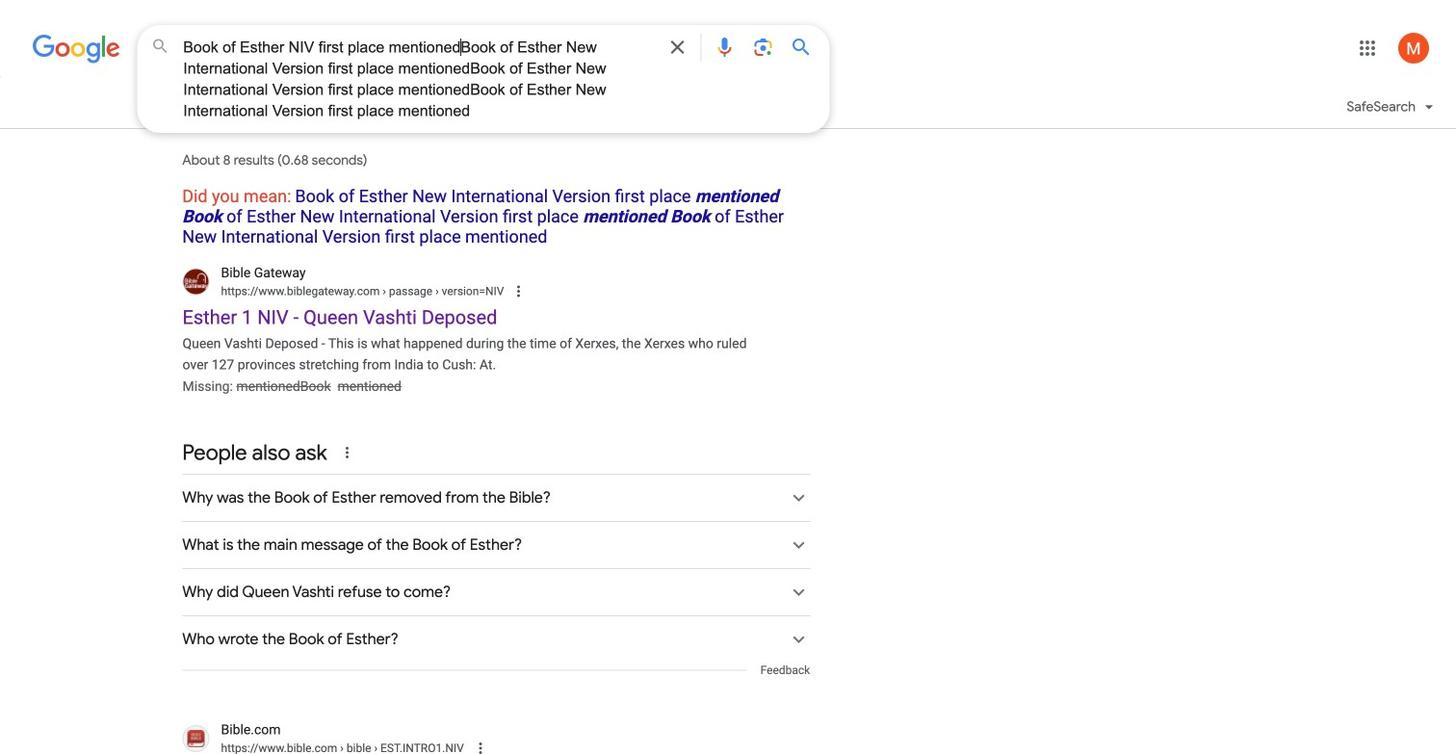 Task type: locate. For each thing, give the bounding box(es) containing it.
None search field
[[0, 24, 830, 133]]

search by voice image
[[713, 36, 736, 59]]

search by image image
[[752, 36, 775, 59]]

Search text field
[[183, 37, 654, 124]]

navigation
[[0, 85, 1456, 140]]

None text field
[[380, 284, 504, 298]]

heading
[[182, 186, 810, 247]]

None text field
[[221, 283, 504, 300], [221, 740, 464, 754], [337, 742, 464, 754], [221, 283, 504, 300], [221, 740, 464, 754], [337, 742, 464, 754]]



Task type: describe. For each thing, give the bounding box(es) containing it.
google image
[[32, 35, 121, 64]]



Task type: vqa. For each thing, say whether or not it's contained in the screenshot.
search box
yes



